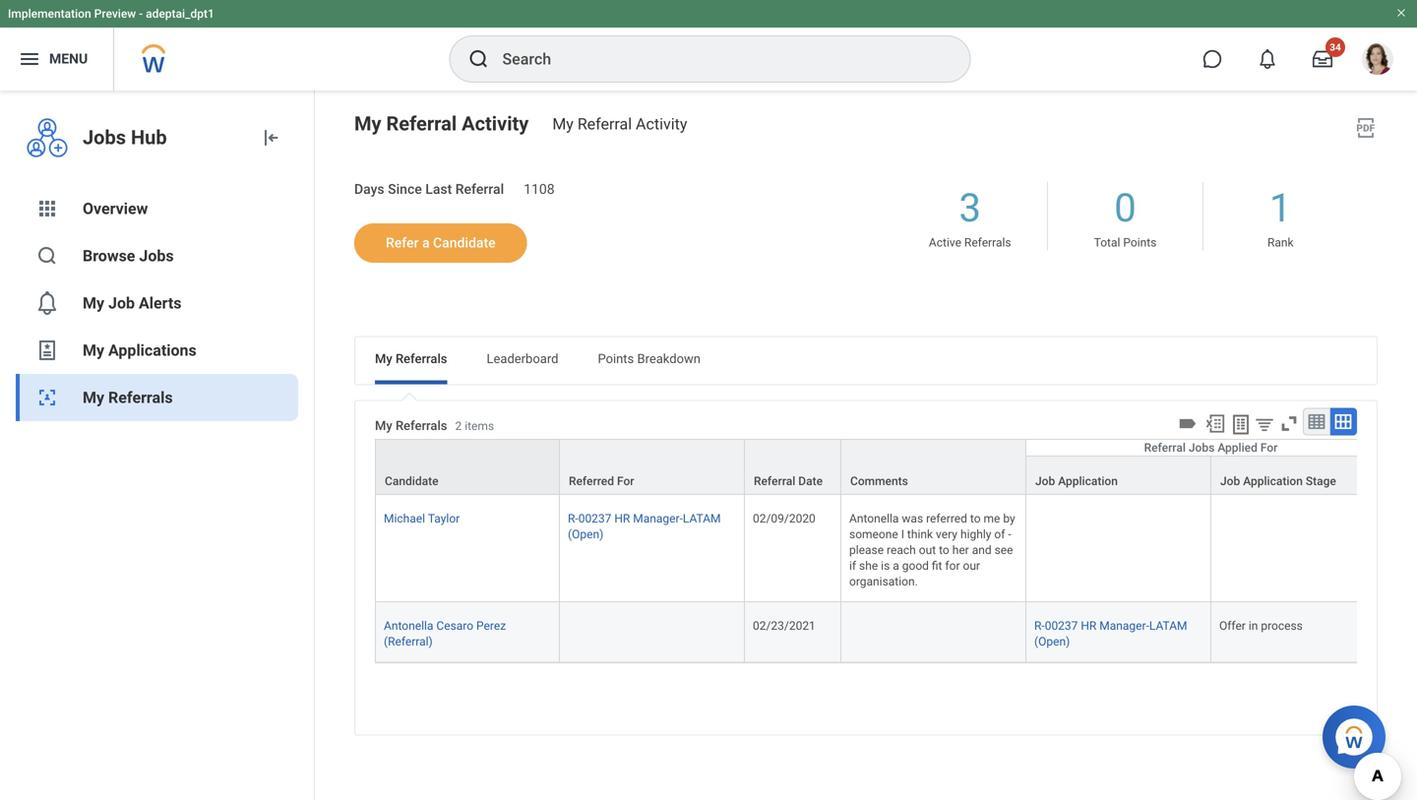 Task type: vqa. For each thing, say whether or not it's contained in the screenshot.
Referral Date column header
yes



Task type: describe. For each thing, give the bounding box(es) containing it.
navigation pane region
[[0, 91, 315, 800]]

candidate column header
[[375, 439, 560, 496]]

0
[[1115, 185, 1137, 231]]

someone
[[850, 527, 898, 541]]

browse
[[83, 247, 135, 265]]

02/09/2020
[[753, 512, 816, 525]]

referral jobs applied for
[[1144, 441, 1278, 455]]

0 vertical spatial to
[[970, 512, 981, 525]]

out
[[919, 543, 936, 557]]

00237 for the bottommost r-00237 hr manager-latam (open) link
[[1045, 619, 1078, 633]]

job application stage button
[[1212, 457, 1396, 494]]

my job alerts
[[83, 294, 182, 313]]

referred for button
[[560, 440, 744, 494]]

tab list containing my referrals
[[355, 337, 1377, 385]]

for inside popup button
[[1261, 441, 1278, 455]]

very
[[936, 527, 958, 541]]

is
[[881, 559, 890, 573]]

inbox large image
[[1313, 49, 1333, 69]]

view printable version (pdf) image
[[1355, 116, 1378, 140]]

3 active referrals
[[929, 185, 1012, 250]]

export to worksheets image
[[1229, 413, 1253, 437]]

- inside menu banner
[[139, 7, 143, 21]]

comments
[[851, 474, 908, 488]]

referred for
[[569, 474, 634, 488]]

preview
[[94, 7, 136, 21]]

since
[[388, 181, 422, 197]]

last
[[426, 181, 452, 197]]

job for job application
[[1036, 474, 1055, 488]]

antonella for antonella was referred to me by someone i think very highly of - please reach out to her and see if she is a good fit for our organisation.
[[850, 512, 899, 525]]

manager- for r-00237 hr manager-latam (open) link to the left
[[633, 512, 683, 525]]

taylor
[[428, 512, 460, 525]]

michael taylor
[[384, 512, 460, 525]]

02/23/2021
[[753, 619, 816, 633]]

jobs hub element
[[83, 124, 243, 152]]

she
[[859, 559, 878, 573]]

justify image
[[18, 47, 41, 71]]

application for job application
[[1058, 474, 1118, 488]]

antonella cesaro perez (referral) link
[[384, 615, 506, 649]]

see
[[995, 543, 1013, 557]]

1108
[[524, 181, 555, 197]]

1
[[1270, 185, 1292, 231]]

search image
[[467, 47, 491, 71]]

referrals inside 3 active referrals
[[965, 236, 1012, 250]]

a inside refer a candidate button
[[422, 235, 430, 251]]

menu button
[[0, 28, 113, 91]]

please
[[850, 543, 884, 557]]

if
[[850, 559, 856, 573]]

latam for the bottommost r-00237 hr manager-latam (open) link
[[1150, 619, 1188, 633]]

0 horizontal spatial activity
[[462, 112, 529, 135]]

my right document star "image"
[[83, 341, 104, 360]]

2
[[455, 419, 462, 433]]

reach
[[887, 543, 916, 557]]

application for job application stage
[[1244, 474, 1303, 488]]

applied
[[1218, 441, 1258, 455]]

process
[[1261, 619, 1303, 633]]

leaderboard
[[487, 352, 559, 366]]

perez
[[476, 619, 506, 633]]

days
[[354, 181, 385, 197]]

notifications large image
[[1258, 49, 1278, 69]]

heatmap image
[[35, 197, 59, 221]]

was
[[902, 512, 923, 525]]

applications
[[108, 341, 197, 360]]

tag image
[[1177, 413, 1199, 435]]

Search Workday  search field
[[503, 37, 930, 81]]

referrals up the my referrals 2 items
[[396, 352, 447, 366]]

candidate inside button
[[433, 235, 496, 251]]

r-00237 hr manager-latam (open) for the bottommost r-00237 hr manager-latam (open) link
[[1035, 619, 1188, 649]]

days since last referral
[[354, 181, 504, 197]]

transformation import image
[[259, 126, 283, 150]]

active
[[929, 236, 962, 250]]

me
[[984, 512, 1001, 525]]

menu banner
[[0, 0, 1418, 91]]

hub
[[131, 126, 167, 149]]

good
[[902, 559, 929, 573]]

referred
[[926, 512, 968, 525]]

(referral)
[[384, 635, 433, 649]]

3
[[959, 185, 981, 231]]

cesaro
[[436, 619, 474, 633]]

points inside 0 total points
[[1124, 236, 1157, 250]]

my referrals link
[[16, 374, 298, 421]]

my referrals 2 items
[[375, 418, 494, 433]]

alerts
[[139, 294, 182, 313]]

for inside popup button
[[617, 474, 634, 488]]

offer in process element
[[1220, 615, 1303, 633]]

highly
[[961, 527, 992, 541]]

1 horizontal spatial my referral activity
[[553, 114, 687, 133]]

34
[[1330, 41, 1341, 53]]

items
[[465, 419, 494, 433]]

jobs hub
[[83, 126, 167, 149]]

close environment banner image
[[1396, 7, 1408, 19]]

referral date column header
[[745, 439, 842, 496]]

row containing referral jobs applied for
[[375, 439, 1397, 496]]

referral date
[[754, 474, 823, 488]]

my up days
[[354, 112, 382, 135]]

implementation preview -   adeptai_dpt1
[[8, 7, 214, 21]]

row containing antonella cesaro perez (referral)
[[375, 603, 1397, 663]]

hr for r-00237 hr manager-latam (open) link to the left
[[615, 512, 630, 525]]

my job alerts link
[[16, 280, 298, 327]]

adeptai_dpt1
[[146, 7, 214, 21]]

total
[[1094, 236, 1121, 250]]

of
[[995, 527, 1005, 541]]

0 horizontal spatial to
[[939, 543, 950, 557]]

export to excel image
[[1205, 413, 1227, 435]]

0 vertical spatial jobs
[[83, 126, 126, 149]]

referral date button
[[745, 440, 841, 494]]

i
[[901, 527, 905, 541]]



Task type: locate. For each thing, give the bounding box(es) containing it.
2 horizontal spatial jobs
[[1189, 441, 1215, 455]]

0 vertical spatial hr
[[615, 512, 630, 525]]

candidate inside popup button
[[385, 474, 439, 488]]

0 total points
[[1094, 185, 1157, 250]]

points left breakdown
[[598, 352, 634, 366]]

stage
[[1306, 474, 1337, 488]]

0 horizontal spatial points
[[598, 352, 634, 366]]

notifications large image
[[35, 291, 59, 315]]

breakdown
[[637, 352, 701, 366]]

michael
[[384, 512, 425, 525]]

0 vertical spatial r-00237 hr manager-latam (open) link
[[568, 508, 721, 541]]

menu
[[49, 51, 88, 67]]

2 row from the top
[[375, 456, 1397, 513]]

1 horizontal spatial (open)
[[1035, 635, 1070, 649]]

0 vertical spatial for
[[1261, 441, 1278, 455]]

my referrals
[[375, 352, 447, 366], [83, 388, 173, 407]]

my applications
[[83, 341, 197, 360]]

for
[[945, 559, 960, 573]]

tab list
[[355, 337, 1377, 385]]

antonella up someone
[[850, 512, 899, 525]]

0 horizontal spatial r-00237 hr manager-latam (open) link
[[568, 508, 721, 541]]

candidate
[[433, 235, 496, 251], [385, 474, 439, 488]]

0 horizontal spatial my referrals
[[83, 388, 173, 407]]

candidate up michael taylor link
[[385, 474, 439, 488]]

r-00237 hr manager-latam (open) link
[[568, 508, 721, 541], [1035, 615, 1188, 649]]

job for job application stage
[[1221, 474, 1241, 488]]

1 horizontal spatial activity
[[636, 114, 687, 133]]

-
[[139, 7, 143, 21], [1008, 527, 1012, 541]]

- right preview on the top left of page
[[139, 7, 143, 21]]

referrals down my applications
[[108, 388, 173, 407]]

0 horizontal spatial job
[[108, 294, 135, 313]]

toolbar
[[1174, 408, 1357, 439]]

by
[[1003, 512, 1016, 525]]

a right 'is' in the bottom of the page
[[893, 559, 899, 573]]

my referrals inside "link"
[[83, 388, 173, 407]]

fit
[[932, 559, 943, 573]]

0 horizontal spatial my referral activity
[[354, 112, 529, 135]]

0 vertical spatial a
[[422, 235, 430, 251]]

for
[[1261, 441, 1278, 455], [617, 474, 634, 488]]

referred for column header
[[560, 439, 745, 496]]

comments button
[[842, 440, 1026, 494]]

antonella inside antonella was referred to me by someone i think very highly of - please reach out to her and see if she is a good fit for our organisation.
[[850, 512, 899, 525]]

document star image
[[35, 339, 59, 362]]

comments column header
[[842, 439, 1027, 496]]

(open) for the bottommost r-00237 hr manager-latam (open) link
[[1035, 635, 1070, 649]]

0 horizontal spatial jobs
[[83, 126, 126, 149]]

1 row from the top
[[375, 439, 1397, 496]]

think
[[908, 527, 933, 541]]

row
[[375, 439, 1397, 496], [375, 456, 1397, 513], [375, 495, 1397, 603], [375, 603, 1397, 663]]

antonella inside antonella cesaro perez (referral)
[[384, 619, 434, 633]]

1 horizontal spatial my referrals
[[375, 352, 447, 366]]

rank
[[1268, 236, 1294, 250]]

1 vertical spatial (open)
[[1035, 635, 1070, 649]]

jobs left hub
[[83, 126, 126, 149]]

0 horizontal spatial for
[[617, 474, 634, 488]]

antonella was referred to me by someone i think very highly of - please reach out to her and see if she is a good fit for our organisation.
[[850, 512, 1019, 589]]

points right total
[[1124, 236, 1157, 250]]

to
[[970, 512, 981, 525], [939, 543, 950, 557]]

antonella cesaro perez (referral)
[[384, 619, 506, 649]]

browse jobs
[[83, 247, 174, 265]]

1 vertical spatial manager-
[[1100, 619, 1150, 633]]

referral jobs applied for button
[[1027, 440, 1396, 456]]

points
[[1124, 236, 1157, 250], [598, 352, 634, 366]]

0 vertical spatial candidate
[[433, 235, 496, 251]]

days since last referral element
[[524, 169, 555, 199]]

1 horizontal spatial r-00237 hr manager-latam (open)
[[1035, 619, 1188, 649]]

to down very at right bottom
[[939, 543, 950, 557]]

select to filter grid data image
[[1254, 414, 1276, 435]]

3 row from the top
[[375, 495, 1397, 603]]

a
[[422, 235, 430, 251], [893, 559, 899, 573]]

search image
[[35, 244, 59, 268]]

34 button
[[1301, 37, 1346, 81]]

candidate down "last"
[[433, 235, 496, 251]]

implementation
[[8, 7, 91, 21]]

michael taylor link
[[384, 508, 460, 525]]

job inside navigation pane region
[[108, 294, 135, 313]]

referral inside column header
[[754, 474, 796, 488]]

jobs down export to excel icon
[[1189, 441, 1215, 455]]

1 vertical spatial candidate
[[385, 474, 439, 488]]

1 horizontal spatial r-00237 hr manager-latam (open) link
[[1035, 615, 1188, 649]]

candidate button
[[376, 440, 559, 494]]

her
[[953, 543, 969, 557]]

activity down search workday search field
[[636, 114, 687, 133]]

- inside antonella was referred to me by someone i think very highly of - please reach out to her and see if she is a good fit for our organisation.
[[1008, 527, 1012, 541]]

job application button
[[1027, 457, 1211, 494]]

antonella up (referral)
[[384, 619, 434, 633]]

1 vertical spatial r-00237 hr manager-latam (open) link
[[1035, 615, 1188, 649]]

referral
[[386, 112, 457, 135], [578, 114, 632, 133], [456, 181, 504, 197], [1144, 441, 1186, 455], [754, 474, 796, 488]]

1 horizontal spatial r-
[[1035, 619, 1045, 633]]

1 vertical spatial for
[[617, 474, 634, 488]]

0 horizontal spatial (open)
[[568, 527, 604, 541]]

1 vertical spatial r-00237 hr manager-latam (open)
[[1035, 619, 1188, 649]]

profile logan mcneil image
[[1362, 43, 1394, 79]]

offer
[[1220, 619, 1246, 633]]

a inside antonella was referred to me by someone i think very highly of - please reach out to her and see if she is a good fit for our organisation.
[[893, 559, 899, 573]]

1 horizontal spatial 00237
[[1045, 619, 1078, 633]]

and
[[972, 543, 992, 557]]

for down select to filter grid data icon
[[1261, 441, 1278, 455]]

(open) for r-00237 hr manager-latam (open) link to the left
[[568, 527, 604, 541]]

manager- for the bottommost r-00237 hr manager-latam (open) link
[[1100, 619, 1150, 633]]

0 vertical spatial 00237
[[579, 512, 612, 525]]

1 horizontal spatial to
[[970, 512, 981, 525]]

0 horizontal spatial -
[[139, 7, 143, 21]]

my right notifications large image
[[83, 294, 104, 313]]

1 vertical spatial my referrals
[[83, 388, 173, 407]]

(open)
[[568, 527, 604, 541], [1035, 635, 1070, 649]]

0 vertical spatial r-
[[568, 512, 579, 525]]

0 horizontal spatial latam
[[683, 512, 721, 525]]

date
[[799, 474, 823, 488]]

1 horizontal spatial job
[[1036, 474, 1055, 488]]

cell
[[1027, 495, 1212, 603], [1212, 495, 1397, 603], [560, 603, 745, 663], [842, 603, 1027, 663]]

1 vertical spatial 00237
[[1045, 619, 1078, 633]]

in
[[1249, 619, 1258, 633]]

refer a candidate button
[[354, 223, 527, 263]]

1 horizontal spatial for
[[1261, 441, 1278, 455]]

my referrals up the my referrals 2 items
[[375, 352, 447, 366]]

for right referred
[[617, 474, 634, 488]]

- right of
[[1008, 527, 1012, 541]]

overview link
[[16, 185, 298, 232]]

0 horizontal spatial application
[[1058, 474, 1118, 488]]

r- for the bottommost r-00237 hr manager-latam (open) link
[[1035, 619, 1045, 633]]

1 horizontal spatial antonella
[[850, 512, 899, 525]]

latam for r-00237 hr manager-latam (open) link to the left
[[683, 512, 721, 525]]

jobs
[[83, 126, 126, 149], [139, 247, 174, 265], [1189, 441, 1215, 455]]

my applications link
[[16, 327, 298, 374]]

0 vertical spatial antonella
[[850, 512, 899, 525]]

my
[[354, 112, 382, 135], [553, 114, 574, 133], [83, 294, 104, 313], [83, 341, 104, 360], [375, 352, 392, 366], [83, 388, 104, 407], [375, 418, 392, 433]]

1 rank
[[1268, 185, 1294, 250]]

0 horizontal spatial a
[[422, 235, 430, 251]]

2 horizontal spatial job
[[1221, 474, 1241, 488]]

my referrals image
[[35, 386, 59, 410]]

my up "days since last referral" element
[[553, 114, 574, 133]]

0 vertical spatial r-00237 hr manager-latam (open)
[[568, 512, 721, 541]]

0 horizontal spatial r-
[[568, 512, 579, 525]]

points breakdown
[[598, 352, 701, 366]]

row containing michael taylor
[[375, 495, 1397, 603]]

0 horizontal spatial 00237
[[579, 512, 612, 525]]

to up highly
[[970, 512, 981, 525]]

my inside "link"
[[83, 388, 104, 407]]

00237
[[579, 512, 612, 525], [1045, 619, 1078, 633]]

refer
[[386, 235, 419, 251]]

2 application from the left
[[1244, 474, 1303, 488]]

latam down referred for column header
[[683, 512, 721, 525]]

hr for the bottommost r-00237 hr manager-latam (open) link
[[1081, 619, 1097, 633]]

r-00237 hr manager-latam (open) for r-00237 hr manager-latam (open) link to the left
[[568, 512, 721, 541]]

1 vertical spatial antonella
[[384, 619, 434, 633]]

1 vertical spatial -
[[1008, 527, 1012, 541]]

my referral activity
[[354, 112, 529, 135], [553, 114, 687, 133]]

00237 for r-00237 hr manager-latam (open) link to the left
[[579, 512, 612, 525]]

0 horizontal spatial hr
[[615, 512, 630, 525]]

job application stage
[[1221, 474, 1337, 488]]

0 vertical spatial points
[[1124, 236, 1157, 250]]

fullscreen image
[[1279, 413, 1300, 435]]

1 vertical spatial to
[[939, 543, 950, 557]]

1 horizontal spatial latam
[[1150, 619, 1188, 633]]

referred
[[569, 474, 614, 488]]

0 vertical spatial my referrals
[[375, 352, 447, 366]]

my up the my referrals 2 items
[[375, 352, 392, 366]]

1 vertical spatial a
[[893, 559, 899, 573]]

referrals left "2"
[[396, 418, 447, 433]]

job application column header
[[1027, 456, 1212, 513]]

4 row from the top
[[375, 603, 1397, 663]]

job inside column header
[[1036, 474, 1055, 488]]

jobs up my job alerts link
[[139, 247, 174, 265]]

0 vertical spatial latam
[[683, 512, 721, 525]]

row containing job application
[[375, 456, 1397, 513]]

application inside column header
[[1058, 474, 1118, 488]]

referrals down 3
[[965, 236, 1012, 250]]

2 vertical spatial jobs
[[1189, 441, 1215, 455]]

activity down search icon at the left of the page
[[462, 112, 529, 135]]

latam left 'offer'
[[1150, 619, 1188, 633]]

1 vertical spatial points
[[598, 352, 634, 366]]

1 horizontal spatial manager-
[[1100, 619, 1150, 633]]

1 horizontal spatial a
[[893, 559, 899, 573]]

referrals inside my referrals "link"
[[108, 388, 173, 407]]

0 horizontal spatial r-00237 hr manager-latam (open)
[[568, 512, 721, 541]]

1 vertical spatial hr
[[1081, 619, 1097, 633]]

job
[[108, 294, 135, 313], [1036, 474, 1055, 488], [1221, 474, 1241, 488]]

refer a candidate
[[386, 235, 496, 251]]

1 horizontal spatial points
[[1124, 236, 1157, 250]]

r-
[[568, 512, 579, 525], [1035, 619, 1045, 633]]

jobs inside popup button
[[1189, 441, 1215, 455]]

a right refer
[[422, 235, 430, 251]]

offer in process
[[1220, 619, 1303, 633]]

our
[[963, 559, 980, 573]]

table image
[[1307, 412, 1327, 432]]

0 vertical spatial (open)
[[568, 527, 604, 541]]

antonella for antonella cesaro perez (referral)
[[384, 619, 434, 633]]

application
[[1058, 474, 1118, 488], [1244, 474, 1303, 488]]

1 vertical spatial latam
[[1150, 619, 1188, 633]]

1 vertical spatial jobs
[[139, 247, 174, 265]]

overview
[[83, 199, 148, 218]]

my left "2"
[[375, 418, 392, 433]]

organisation.
[[850, 575, 918, 589]]

0 horizontal spatial manager-
[[633, 512, 683, 525]]

my right my referrals image
[[83, 388, 104, 407]]

1 horizontal spatial hr
[[1081, 619, 1097, 633]]

1 horizontal spatial -
[[1008, 527, 1012, 541]]

0 vertical spatial manager-
[[633, 512, 683, 525]]

0 horizontal spatial antonella
[[384, 619, 434, 633]]

1 vertical spatial r-
[[1035, 619, 1045, 633]]

expand table image
[[1334, 412, 1354, 432]]

1 application from the left
[[1058, 474, 1118, 488]]

1 horizontal spatial application
[[1244, 474, 1303, 488]]

jobs for browse jobs
[[139, 247, 174, 265]]

browse jobs link
[[16, 232, 298, 280]]

r- for r-00237 hr manager-latam (open) link to the left
[[568, 512, 579, 525]]

job application
[[1036, 474, 1118, 488]]

my referrals down my applications
[[83, 388, 173, 407]]

1 horizontal spatial jobs
[[139, 247, 174, 265]]

0 vertical spatial -
[[139, 7, 143, 21]]

jobs for referral jobs applied for
[[1189, 441, 1215, 455]]



